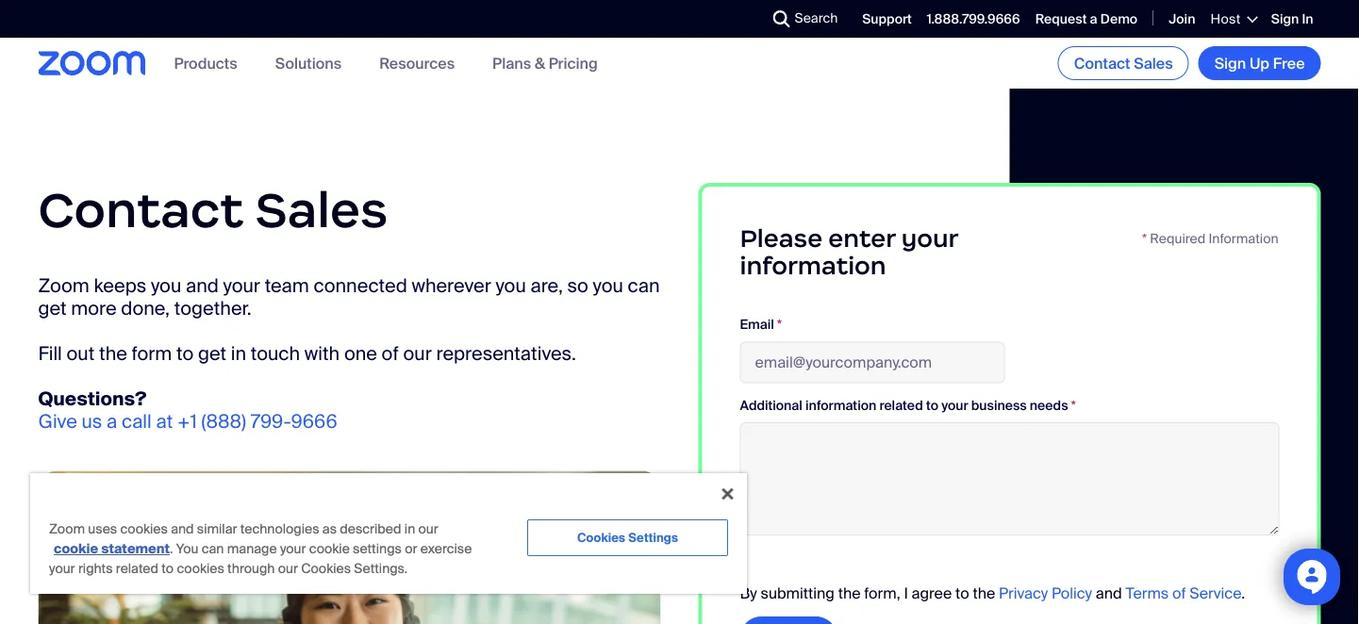 Task type: vqa. For each thing, say whether or not it's contained in the screenshot.
rights
yes



Task type: describe. For each thing, give the bounding box(es) containing it.
sign in
[[1271, 10, 1313, 28]]

plans
[[492, 53, 531, 73]]

settings
[[353, 540, 402, 558]]

zoom uses cookies and similar technologies as described in our cookie statement
[[49, 521, 438, 558]]

and for similar
[[171, 521, 194, 538]]

questions?
[[38, 387, 147, 411]]

together.
[[174, 297, 251, 321]]

resources
[[379, 53, 455, 73]]

none text field inside 'please enter your information' element
[[740, 423, 1279, 536]]

sign up free
[[1214, 53, 1305, 73]]

agree
[[912, 584, 952, 604]]

needs
[[1030, 396, 1068, 414]]

connected
[[314, 274, 407, 298]]

our inside zoom uses cookies and similar technologies as described in our cookie statement
[[418, 521, 438, 538]]

&
[[535, 53, 545, 73]]

information
[[1209, 230, 1278, 247]]

cookies settings button
[[527, 520, 728, 556]]

in inside zoom uses cookies and similar technologies as described in our cookie statement
[[404, 521, 415, 538]]

cookie inside .  you can manage your cookie settings or exercise your rights related to cookies through our cookies settings.
[[309, 540, 350, 558]]

sign for sign in
[[1271, 10, 1299, 28]]

at
[[156, 410, 173, 434]]

plans & pricing link
[[492, 53, 598, 73]]

related inside 'please enter your information' element
[[879, 396, 923, 414]]

so
[[567, 274, 588, 298]]

fill
[[38, 342, 62, 366]]

0 horizontal spatial contact
[[38, 179, 244, 241]]

host button
[[1210, 10, 1256, 28]]

terms of service link
[[1126, 584, 1242, 604]]

plans & pricing
[[492, 53, 598, 73]]

form,
[[864, 584, 900, 604]]

your for additional information related to your business needs *
[[941, 396, 968, 414]]

your left rights
[[49, 560, 75, 578]]

are,
[[531, 274, 563, 298]]

search image
[[773, 10, 790, 27]]

please enter your information element
[[698, 183, 1321, 624]]

questions? give us a call at +1 (888) 799-9666
[[38, 387, 337, 434]]

products
[[174, 53, 237, 73]]

sign up free link
[[1198, 46, 1321, 80]]

give
[[38, 410, 77, 434]]

uses
[[88, 521, 117, 538]]

the for submitting
[[838, 584, 861, 604]]

policy
[[1052, 584, 1092, 604]]

statement
[[101, 540, 170, 558]]

get inside zoom keeps you and your team connected wherever you are, so you can get more done, together.
[[38, 297, 67, 321]]

up
[[1250, 53, 1270, 73]]

email
[[740, 316, 774, 333]]

can inside zoom keeps you and your team connected wherever you are, so you can get more done, together.
[[628, 274, 660, 298]]

products button
[[174, 53, 237, 73]]

zoom keeps you and your team connected wherever you are, so you can get more done, together.
[[38, 274, 660, 321]]

search image
[[773, 10, 790, 27]]

cookies inside zoom uses cookies and similar technologies as described in our cookie statement
[[120, 521, 168, 538]]

0 vertical spatial contact sales
[[1074, 53, 1173, 73]]

submitting
[[761, 584, 835, 604]]

2 you from the left
[[496, 274, 526, 298]]

privacy policy link
[[999, 584, 1092, 604]]

cookie statement link
[[54, 540, 170, 558]]

solutions
[[275, 53, 342, 73]]

join link
[[1169, 10, 1195, 28]]

required
[[1150, 230, 1206, 247]]

solutions button
[[275, 53, 342, 73]]

cookies inside .  you can manage your cookie settings or exercise your rights related to cookies through our cookies settings.
[[301, 560, 351, 578]]

team
[[265, 274, 309, 298]]

business
[[971, 396, 1027, 414]]

exercise
[[420, 540, 472, 558]]

search
[[795, 9, 838, 27]]

cookies settings
[[577, 530, 678, 546]]

out
[[67, 342, 95, 366]]

call
[[122, 410, 152, 434]]

by
[[740, 584, 757, 604]]

privacy
[[999, 584, 1048, 604]]

more
[[71, 297, 117, 321]]

your inside please enter your information
[[901, 223, 958, 253]]

request
[[1035, 10, 1087, 28]]

privacy alert dialog
[[30, 473, 747, 594]]

2 horizontal spatial *
[[1142, 230, 1147, 247]]

us
[[82, 410, 102, 434]]

cookies inside .  you can manage your cookie settings or exercise your rights related to cookies through our cookies settings.
[[177, 560, 224, 578]]

additional information related to your business needs *
[[740, 396, 1076, 414]]

of inside 'please enter your information' element
[[1172, 584, 1186, 604]]

2 horizontal spatial the
[[973, 584, 995, 604]]

one
[[344, 342, 377, 366]]

support link
[[862, 10, 912, 28]]

(888)
[[201, 410, 246, 434]]

the for out
[[99, 342, 127, 366]]

1 vertical spatial get
[[198, 342, 226, 366]]

please enter your information
[[740, 223, 958, 280]]

to right form at the bottom left of page
[[176, 342, 194, 366]]

settings
[[628, 530, 678, 546]]

799-
[[251, 410, 291, 434]]

1 vertical spatial information
[[806, 396, 876, 414]]

sign for sign up free
[[1214, 53, 1246, 73]]



Task type: locate. For each thing, give the bounding box(es) containing it.
you right "keeps"
[[151, 274, 181, 298]]

through
[[227, 560, 275, 578]]

contact sales link
[[1058, 46, 1189, 80]]

1 vertical spatial of
[[1172, 584, 1186, 604]]

1 horizontal spatial cookies
[[177, 560, 224, 578]]

the left form,
[[838, 584, 861, 604]]

1 vertical spatial and
[[171, 521, 194, 538]]

can down similar
[[202, 540, 224, 558]]

1 vertical spatial sales
[[255, 179, 388, 241]]

and inside 'please enter your information' element
[[1096, 584, 1122, 604]]

additional
[[740, 396, 802, 414]]

1 vertical spatial our
[[418, 521, 438, 538]]

pricing
[[549, 53, 598, 73]]

the
[[99, 342, 127, 366], [838, 584, 861, 604], [973, 584, 995, 604]]

sales down join link
[[1134, 53, 1173, 73]]

2 vertical spatial and
[[1096, 584, 1122, 604]]

1 horizontal spatial can
[[628, 274, 660, 298]]

cookies
[[120, 521, 168, 538], [177, 560, 224, 578]]

to inside .  you can manage your cookie settings or exercise your rights related to cookies through our cookies settings.
[[162, 560, 174, 578]]

0 vertical spatial cookies
[[120, 521, 168, 538]]

* required information
[[1142, 230, 1278, 247]]

2 horizontal spatial you
[[593, 274, 623, 298]]

1 horizontal spatial get
[[198, 342, 226, 366]]

the left privacy
[[973, 584, 995, 604]]

0 vertical spatial our
[[403, 342, 432, 366]]

get
[[38, 297, 67, 321], [198, 342, 226, 366]]

0 horizontal spatial get
[[38, 297, 67, 321]]

to down statement
[[162, 560, 174, 578]]

1 horizontal spatial contact
[[1074, 53, 1130, 73]]

2 vertical spatial our
[[278, 560, 298, 578]]

cookie inside zoom uses cookies and similar technologies as described in our cookie statement
[[54, 540, 98, 558]]

zoom left "keeps"
[[38, 274, 89, 298]]

information up email *
[[740, 250, 886, 280]]

1 horizontal spatial sales
[[1134, 53, 1173, 73]]

related
[[879, 396, 923, 414], [116, 560, 158, 578]]

1 horizontal spatial contact sales
[[1074, 53, 1173, 73]]

your inside zoom keeps you and your team connected wherever you are, so you can get more done, together.
[[223, 274, 260, 298]]

get down together.
[[198, 342, 226, 366]]

our
[[403, 342, 432, 366], [418, 521, 438, 538], [278, 560, 298, 578]]

cookies
[[577, 530, 625, 546], [301, 560, 351, 578]]

free
[[1273, 53, 1305, 73]]

1 horizontal spatial you
[[496, 274, 526, 298]]

zoom for zoom keeps you and your team connected wherever you are, so you can get more done, together.
[[38, 274, 89, 298]]

information
[[740, 250, 886, 280], [806, 396, 876, 414]]

your left team
[[223, 274, 260, 298]]

0 horizontal spatial sales
[[255, 179, 388, 241]]

0 horizontal spatial in
[[231, 342, 246, 366]]

keeps
[[94, 274, 146, 298]]

1 vertical spatial .
[[1242, 584, 1245, 604]]

cookies inside button
[[577, 530, 625, 546]]

*
[[1142, 230, 1147, 247], [777, 316, 782, 333], [1071, 396, 1076, 414]]

1 vertical spatial in
[[404, 521, 415, 538]]

1 vertical spatial a
[[107, 410, 117, 434]]

. inside 'please enter your information' element
[[1242, 584, 1245, 604]]

0 vertical spatial can
[[628, 274, 660, 298]]

* right the "email"
[[777, 316, 782, 333]]

1 horizontal spatial cookie
[[309, 540, 350, 558]]

0 vertical spatial in
[[231, 342, 246, 366]]

in
[[231, 342, 246, 366], [404, 521, 415, 538]]

your
[[901, 223, 958, 253], [223, 274, 260, 298], [941, 396, 968, 414], [280, 540, 306, 558], [49, 560, 75, 578]]

1 horizontal spatial cookies
[[577, 530, 625, 546]]

can inside .  you can manage your cookie settings or exercise your rights related to cookies through our cookies settings.
[[202, 540, 224, 558]]

fill out the form to get in touch with one of our representatives.
[[38, 342, 576, 366]]

of right terms
[[1172, 584, 1186, 604]]

in left touch
[[231, 342, 246, 366]]

email@yourcompany.com text field
[[740, 342, 1005, 383]]

you left are,
[[496, 274, 526, 298]]

and right policy
[[1096, 584, 1122, 604]]

related down email@yourcompany.com "text field"
[[879, 396, 923, 414]]

+1
[[177, 410, 197, 434]]

your left business
[[941, 396, 968, 414]]

0 horizontal spatial sign
[[1214, 53, 1246, 73]]

enter
[[828, 223, 896, 253]]

our right one
[[403, 342, 432, 366]]

2 cookie from the left
[[309, 540, 350, 558]]

1 horizontal spatial the
[[838, 584, 861, 604]]

i
[[904, 584, 908, 604]]

0 vertical spatial sales
[[1134, 53, 1173, 73]]

0 vertical spatial contact
[[1074, 53, 1130, 73]]

1 horizontal spatial of
[[1172, 584, 1186, 604]]

0 vertical spatial a
[[1090, 10, 1097, 28]]

your down technologies
[[280, 540, 306, 558]]

our inside .  you can manage your cookie settings or exercise your rights related to cookies through our cookies settings.
[[278, 560, 298, 578]]

our right through
[[278, 560, 298, 578]]

resources button
[[379, 53, 455, 73]]

with
[[304, 342, 340, 366]]

as
[[322, 521, 337, 538]]

1 vertical spatial related
[[116, 560, 158, 578]]

to
[[176, 342, 194, 366], [926, 396, 938, 414], [162, 560, 174, 578], [955, 584, 969, 604]]

cookie up rights
[[54, 540, 98, 558]]

service
[[1190, 584, 1242, 604]]

1 vertical spatial contact
[[38, 179, 244, 241]]

1 vertical spatial cookies
[[301, 560, 351, 578]]

described
[[340, 521, 401, 538]]

can
[[628, 274, 660, 298], [202, 540, 224, 558]]

1 you from the left
[[151, 274, 181, 298]]

information inside please enter your information
[[740, 250, 886, 280]]

a inside questions? give us a call at +1 (888) 799-9666
[[107, 410, 117, 434]]

0 vertical spatial get
[[38, 297, 67, 321]]

9666
[[291, 410, 337, 434]]

and up you
[[171, 521, 194, 538]]

0 horizontal spatial you
[[151, 274, 181, 298]]

None text field
[[740, 423, 1279, 536]]

0 horizontal spatial cookies
[[301, 560, 351, 578]]

sign left in
[[1271, 10, 1299, 28]]

to left business
[[926, 396, 938, 414]]

cookies up statement
[[120, 521, 168, 538]]

cookies down you
[[177, 560, 224, 578]]

sales up team
[[255, 179, 388, 241]]

1.888.799.9666
[[927, 10, 1020, 28]]

0 vertical spatial information
[[740, 250, 886, 280]]

wherever
[[412, 274, 491, 298]]

information down email@yourcompany.com "text field"
[[806, 396, 876, 414]]

can right so
[[628, 274, 660, 298]]

1 vertical spatial sign
[[1214, 53, 1246, 73]]

and for your
[[186, 274, 219, 298]]

in up or
[[404, 521, 415, 538]]

the right the 'out'
[[99, 342, 127, 366]]

a left demo
[[1090, 10, 1097, 28]]

0 horizontal spatial cookies
[[120, 521, 168, 538]]

sign
[[1271, 10, 1299, 28], [1214, 53, 1246, 73]]

done,
[[121, 297, 170, 321]]

demo
[[1100, 10, 1138, 28]]

support
[[862, 10, 912, 28]]

your right enter
[[901, 223, 958, 253]]

1 vertical spatial zoom
[[49, 521, 85, 538]]

0 vertical spatial related
[[879, 396, 923, 414]]

host
[[1210, 10, 1241, 28]]

related down statement
[[116, 560, 158, 578]]

and inside zoom keeps you and your team connected wherever you are, so you can get more done, together.
[[186, 274, 219, 298]]

None search field
[[704, 4, 778, 34]]

a
[[1090, 10, 1097, 28], [107, 410, 117, 434]]

zoom logo image
[[38, 51, 146, 75]]

0 horizontal spatial can
[[202, 540, 224, 558]]

3 you from the left
[[593, 274, 623, 298]]

1.888.799.9666 link
[[927, 10, 1020, 28]]

contact down request a demo link
[[1074, 53, 1130, 73]]

1 vertical spatial *
[[777, 316, 782, 333]]

join
[[1169, 10, 1195, 28]]

zoom inside zoom uses cookies and similar technologies as described in our cookie statement
[[49, 521, 85, 538]]

and inside zoom uses cookies and similar technologies as described in our cookie statement
[[171, 521, 194, 538]]

sign in link
[[1271, 10, 1313, 28]]

similar
[[197, 521, 237, 538]]

1 horizontal spatial .
[[1242, 584, 1245, 604]]

a right us
[[107, 410, 117, 434]]

cookie down as
[[309, 540, 350, 558]]

0 horizontal spatial .
[[170, 540, 173, 558]]

cookies left settings
[[577, 530, 625, 546]]

representatives.
[[436, 342, 576, 366]]

settings.
[[354, 560, 408, 578]]

cookies down as
[[301, 560, 351, 578]]

request a demo
[[1035, 10, 1138, 28]]

your for zoom keeps you and your team connected wherever you are, so you can get more done, together.
[[223, 274, 260, 298]]

0 horizontal spatial of
[[382, 342, 399, 366]]

your for .  you can manage your cookie settings or exercise your rights related to cookies through our cookies settings.
[[280, 540, 306, 558]]

0 horizontal spatial contact sales
[[38, 179, 388, 241]]

* right the needs
[[1071, 396, 1076, 414]]

2 vertical spatial *
[[1071, 396, 1076, 414]]

or
[[405, 540, 417, 558]]

1 vertical spatial contact sales
[[38, 179, 388, 241]]

touch
[[251, 342, 300, 366]]

email *
[[740, 316, 782, 333]]

. inside .  you can manage your cookie settings or exercise your rights related to cookies through our cookies settings.
[[170, 540, 173, 558]]

zoom for zoom uses cookies and similar technologies as described in our cookie statement
[[49, 521, 85, 538]]

0 vertical spatial zoom
[[38, 274, 89, 298]]

0 vertical spatial sign
[[1271, 10, 1299, 28]]

0 vertical spatial and
[[186, 274, 219, 298]]

you
[[151, 274, 181, 298], [496, 274, 526, 298], [593, 274, 623, 298]]

1 horizontal spatial a
[[1090, 10, 1097, 28]]

1 vertical spatial cookies
[[177, 560, 224, 578]]

1 vertical spatial can
[[202, 540, 224, 558]]

1 horizontal spatial sign
[[1271, 10, 1299, 28]]

you right so
[[593, 274, 623, 298]]

terms
[[1126, 584, 1169, 604]]

request a demo link
[[1035, 10, 1138, 28]]

0 horizontal spatial the
[[99, 342, 127, 366]]

0 vertical spatial cookies
[[577, 530, 625, 546]]

get left the more
[[38, 297, 67, 321]]

.  you can manage your cookie settings or exercise your rights related to cookies through our cookies settings.
[[49, 540, 472, 578]]

1 horizontal spatial in
[[404, 521, 415, 538]]

form
[[132, 342, 172, 366]]

* left the required at top
[[1142, 230, 1147, 247]]

1 horizontal spatial related
[[879, 396, 923, 414]]

of
[[382, 342, 399, 366], [1172, 584, 1186, 604]]

technologies
[[240, 521, 319, 538]]

and right done,
[[186, 274, 219, 298]]

please
[[740, 223, 823, 253]]

in
[[1302, 10, 1313, 28]]

you
[[176, 540, 198, 558]]

0 vertical spatial of
[[382, 342, 399, 366]]

contact up "keeps"
[[38, 179, 244, 241]]

1 cookie from the left
[[54, 540, 98, 558]]

related inside .  you can manage your cookie settings or exercise your rights related to cookies through our cookies settings.
[[116, 560, 158, 578]]

by submitting the form, i agree to the privacy policy and terms of service .
[[740, 584, 1245, 604]]

our up "exercise"
[[418, 521, 438, 538]]

give us a call at +1 (888) 799-9666 link
[[38, 410, 337, 434]]

0 horizontal spatial *
[[777, 316, 782, 333]]

sign left up
[[1214, 53, 1246, 73]]

0 horizontal spatial cookie
[[54, 540, 98, 558]]

of right one
[[382, 342, 399, 366]]

rights
[[78, 560, 113, 578]]

0 vertical spatial .
[[170, 540, 173, 558]]

contact sales
[[1074, 53, 1173, 73], [38, 179, 388, 241]]

to right 'agree'
[[955, 584, 969, 604]]

0 vertical spatial *
[[1142, 230, 1147, 247]]

1 horizontal spatial *
[[1071, 396, 1076, 414]]

zoom left the uses
[[49, 521, 85, 538]]

0 horizontal spatial related
[[116, 560, 158, 578]]

zoom inside zoom keeps you and your team connected wherever you are, so you can get more done, together.
[[38, 274, 89, 298]]

manage
[[227, 540, 277, 558]]

0 horizontal spatial a
[[107, 410, 117, 434]]



